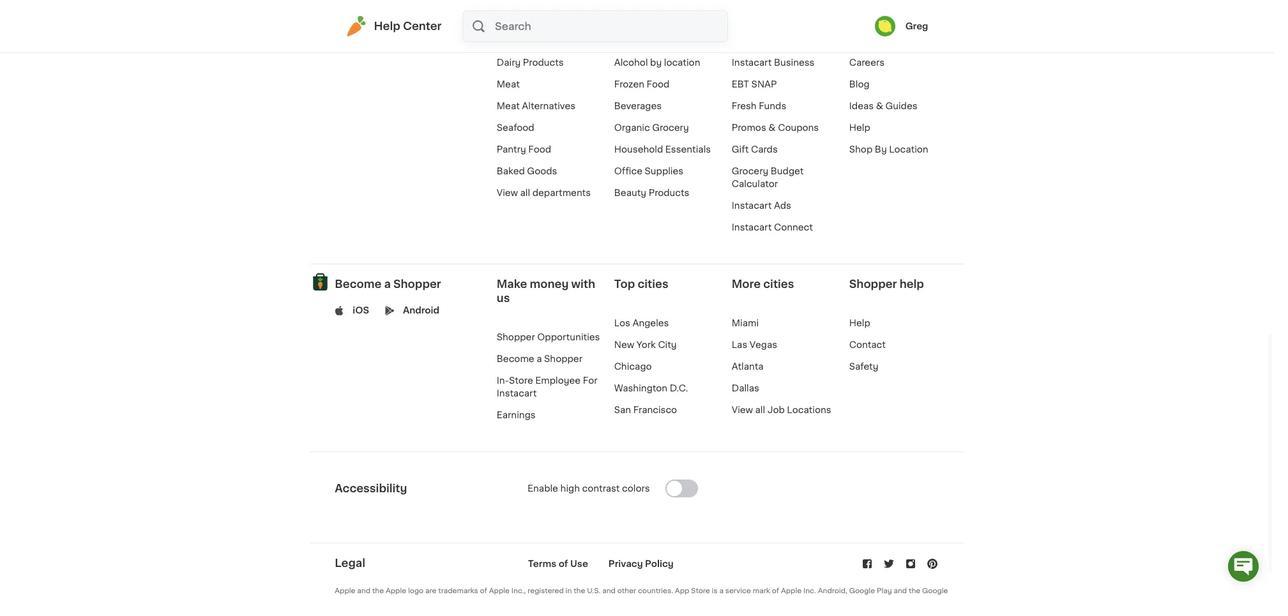 Task type: describe. For each thing, give the bounding box(es) containing it.
angeles
[[633, 319, 669, 328]]

u.s.
[[587, 588, 601, 595]]

2 horizontal spatial of
[[772, 588, 779, 595]]

Search search field
[[494, 11, 727, 42]]

instacart+ link
[[732, 37, 777, 46]]

los
[[614, 319, 631, 328]]

location
[[664, 58, 700, 67]]

store inside apple and the apple logo are trademarks of apple inc., registered in the u.s. and other countries. app store is a service mark of apple inc. android, google play and the google
[[691, 588, 710, 595]]

los angeles
[[614, 319, 669, 328]]

beauty products link
[[614, 189, 690, 198]]

by
[[650, 58, 662, 67]]

terms of use
[[528, 560, 588, 569]]

miami link
[[732, 319, 759, 328]]

in-store employee for instacart
[[497, 376, 598, 398]]

budget
[[771, 167, 804, 176]]

service
[[726, 588, 751, 595]]

0 horizontal spatial a
[[384, 279, 391, 290]]

a inside apple and the apple logo are trademarks of apple inc., registered in the u.s. and other countries. app store is a service mark of apple inc. android, google play and the google
[[720, 588, 724, 595]]

inc.
[[804, 588, 816, 595]]

3 the from the left
[[909, 588, 921, 595]]

1 apple from the left
[[335, 588, 356, 595]]

washington d.c.
[[614, 384, 688, 393]]

vegas
[[750, 341, 777, 350]]

view all departments link
[[497, 189, 591, 198]]

shopper help
[[850, 279, 924, 290]]

contrast
[[582, 484, 620, 493]]

safety link
[[850, 362, 879, 371]]

chicago
[[614, 362, 652, 371]]

ideas
[[850, 102, 874, 111]]

ebt snap link
[[732, 80, 777, 89]]

terms of use link
[[528, 560, 588, 569]]

1 vertical spatial become
[[497, 355, 534, 364]]

d.c.
[[670, 384, 688, 393]]

san francisco link
[[614, 406, 677, 415]]

0 vertical spatial become a shopper
[[335, 279, 441, 290]]

employee
[[536, 376, 581, 385]]

francisco
[[634, 406, 677, 415]]

household essentials link
[[614, 145, 711, 154]]

pantry food
[[497, 145, 551, 154]]

frozen food
[[614, 80, 670, 89]]

registered
[[528, 588, 564, 595]]

promos
[[732, 124, 766, 132]]

meat link
[[497, 80, 520, 89]]

office supplies
[[614, 167, 684, 176]]

pantry
[[497, 145, 526, 154]]

2 apple from the left
[[386, 588, 406, 595]]

in-
[[497, 376, 509, 385]]

2 help link from the top
[[850, 319, 871, 328]]

locations
[[787, 406, 832, 415]]

connect
[[774, 223, 813, 232]]

facebook image
[[861, 558, 874, 571]]

instacart connect link
[[732, 223, 813, 232]]

meat for meat alternatives
[[497, 102, 520, 111]]

more
[[732, 279, 761, 290]]

alcohol by location link
[[614, 58, 700, 67]]

all for departments
[[520, 189, 530, 198]]

alcohol for alcohol link
[[614, 37, 648, 46]]

baked goods
[[497, 167, 557, 176]]

instacart ads link
[[732, 201, 791, 210]]

instacart connect
[[732, 223, 813, 232]]

3 apple from the left
[[489, 588, 510, 595]]

instacart inside in-store employee for instacart
[[497, 389, 537, 398]]

location
[[889, 145, 929, 154]]

1 horizontal spatial of
[[559, 560, 568, 569]]

cities for top cities
[[638, 279, 669, 290]]

alcohol by location
[[614, 58, 700, 67]]

fresh produce link
[[497, 37, 562, 46]]

store inside in-store employee for instacart
[[509, 376, 533, 385]]

1 the from the left
[[372, 588, 384, 595]]

organic
[[614, 124, 650, 132]]

countries.
[[638, 588, 673, 595]]

& for ideas
[[876, 102, 883, 111]]

privacy
[[609, 560, 643, 569]]

essentials
[[666, 145, 711, 154]]

us
[[497, 293, 510, 304]]

fresh produce
[[497, 37, 562, 46]]

instagram image
[[904, 558, 917, 571]]

become a shopper link
[[497, 355, 583, 364]]

3 and from the left
[[894, 588, 907, 595]]

0 horizontal spatial become
[[335, 279, 382, 290]]

2 vertical spatial help
[[850, 319, 871, 328]]

pantry food link
[[497, 145, 551, 154]]

cities for more cities
[[764, 279, 794, 290]]

instacart+
[[732, 37, 777, 46]]

1 and from the left
[[357, 588, 371, 595]]

1 horizontal spatial a
[[537, 355, 542, 364]]

gift cards
[[732, 145, 778, 154]]

apple and the apple logo are trademarks of apple inc., registered in the u.s. and other countries. app store is a service mark of apple inc. android, google play and the google
[[335, 588, 948, 597]]

app
[[675, 588, 690, 595]]

food for frozen food
[[647, 80, 670, 89]]

is
[[712, 588, 718, 595]]

fresh for fresh funds
[[732, 102, 757, 111]]

ios link for shopper opportunities
[[353, 304, 369, 317]]

help center
[[374, 21, 442, 31]]

contact
[[850, 341, 886, 350]]

& for promos
[[769, 124, 776, 132]]

chicago link
[[614, 362, 652, 371]]

dairy products link
[[497, 58, 564, 67]]

funds
[[759, 102, 787, 111]]

view for view all job locations
[[732, 406, 753, 415]]

dairy products
[[497, 58, 564, 67]]

ideas & guides
[[850, 102, 918, 111]]

greg link
[[875, 16, 929, 36]]

earnings link
[[497, 411, 536, 420]]

business
[[774, 58, 815, 67]]

view for view all departments
[[497, 189, 518, 198]]

android for shopper opportunities
[[403, 306, 440, 315]]

washington
[[614, 384, 668, 393]]

4 apple from the left
[[781, 588, 802, 595]]

ios for shopper opportunities
[[353, 306, 369, 315]]

beverages
[[614, 102, 662, 111]]

2 the from the left
[[574, 588, 585, 595]]

ebt
[[732, 80, 749, 89]]

contact link
[[850, 341, 886, 350]]

ios link for fresh produce
[[353, 22, 369, 35]]

user avatar image
[[875, 16, 895, 36]]

android play store logo image for fresh produce
[[385, 24, 395, 33]]

in-store employee for instacart link
[[497, 376, 598, 398]]

ideas & guides link
[[850, 102, 918, 111]]

las
[[732, 341, 748, 350]]

promos & coupons link
[[732, 124, 819, 132]]

help inside help center link
[[374, 21, 400, 31]]

mark
[[753, 588, 770, 595]]

policy
[[645, 560, 674, 569]]

1 help link from the top
[[850, 124, 871, 132]]

colors
[[622, 484, 650, 493]]

frozen
[[614, 80, 645, 89]]

1 vertical spatial help
[[850, 124, 871, 132]]

gift cards link
[[732, 145, 778, 154]]



Task type: locate. For each thing, give the bounding box(es) containing it.
0 horizontal spatial and
[[357, 588, 371, 595]]

1 android from the top
[[403, 24, 440, 33]]

grocery up calculator
[[732, 167, 769, 176]]

0 vertical spatial all
[[520, 189, 530, 198]]

instacart for instacart ads
[[732, 201, 772, 210]]

grocery inside grocery budget calculator
[[732, 167, 769, 176]]

beauty
[[614, 189, 647, 198]]

2 android play store logo image from the top
[[385, 306, 395, 315]]

seafood
[[497, 124, 535, 132]]

1 ios link from the top
[[353, 22, 369, 35]]

grocery budget calculator
[[732, 167, 804, 189]]

0 vertical spatial store
[[509, 376, 533, 385]]

1 vertical spatial store
[[691, 588, 710, 595]]

view
[[497, 189, 518, 198], [732, 406, 753, 415]]

& down funds on the right top of the page
[[769, 124, 776, 132]]

1 vertical spatial a
[[537, 355, 542, 364]]

0 vertical spatial android
[[403, 24, 440, 33]]

& right 'ideas'
[[876, 102, 883, 111]]

cities right top
[[638, 279, 669, 290]]

0 horizontal spatial &
[[769, 124, 776, 132]]

the
[[372, 588, 384, 595], [574, 588, 585, 595], [909, 588, 921, 595]]

0 vertical spatial help
[[374, 21, 400, 31]]

products for beauty products
[[649, 189, 690, 198]]

1 vertical spatial grocery
[[732, 167, 769, 176]]

ios
[[353, 24, 369, 33], [353, 306, 369, 315]]

all down baked goods 'link'
[[520, 189, 530, 198]]

dallas link
[[732, 384, 759, 393]]

enable
[[528, 484, 558, 493]]

become a shopper up ios app store logo
[[335, 279, 441, 290]]

products down the supplies on the right of page
[[649, 189, 690, 198]]

1 alcohol from the top
[[614, 37, 648, 46]]

privacy policy
[[609, 560, 674, 569]]

apple left logo
[[386, 588, 406, 595]]

the right in
[[574, 588, 585, 595]]

ios app store logo image
[[335, 306, 344, 315]]

1 vertical spatial &
[[769, 124, 776, 132]]

seafood link
[[497, 124, 535, 132]]

android play store logo image for shopper opportunities
[[385, 306, 395, 315]]

blog link
[[850, 80, 870, 89]]

of left use
[[559, 560, 568, 569]]

1 vertical spatial alcohol
[[614, 58, 648, 67]]

apple down legal
[[335, 588, 356, 595]]

1 android link from the top
[[403, 22, 440, 35]]

san
[[614, 406, 631, 415]]

android for fresh produce
[[403, 24, 440, 33]]

0 horizontal spatial all
[[520, 189, 530, 198]]

become up in- on the left bottom of the page
[[497, 355, 534, 364]]

2 google from the left
[[923, 588, 948, 595]]

1 horizontal spatial become a shopper
[[497, 355, 583, 364]]

ios for fresh produce
[[353, 24, 369, 33]]

store down become a shopper link
[[509, 376, 533, 385]]

alcohol up alcohol by location at the top of page
[[614, 37, 648, 46]]

money
[[530, 279, 569, 290]]

shopper
[[394, 279, 441, 290], [850, 279, 897, 290], [497, 333, 535, 342], [544, 355, 583, 364]]

0 horizontal spatial grocery
[[652, 124, 689, 132]]

food
[[647, 80, 670, 89], [529, 145, 551, 154]]

dairy
[[497, 58, 521, 67]]

shopper opportunities link
[[497, 333, 600, 342]]

2 horizontal spatial the
[[909, 588, 921, 595]]

store
[[509, 376, 533, 385], [691, 588, 710, 595]]

1 vertical spatial help link
[[850, 319, 871, 328]]

2 meat from the top
[[497, 102, 520, 111]]

shop by location
[[850, 145, 929, 154]]

1 horizontal spatial fresh
[[732, 102, 757, 111]]

become up ios app store logo
[[335, 279, 382, 290]]

1 horizontal spatial grocery
[[732, 167, 769, 176]]

play
[[877, 588, 892, 595]]

produce
[[524, 37, 562, 46]]

atlanta link
[[732, 362, 764, 371]]

meat alternatives link
[[497, 102, 576, 111]]

become a shopper down shopper opportunities link
[[497, 355, 583, 364]]

view down dallas link
[[732, 406, 753, 415]]

cities
[[638, 279, 669, 290], [764, 279, 794, 290]]

fresh for fresh produce
[[497, 37, 522, 46]]

help link
[[850, 124, 871, 132], [850, 319, 871, 328]]

1 android play store logo image from the top
[[385, 24, 395, 33]]

&
[[876, 102, 883, 111], [769, 124, 776, 132]]

0 horizontal spatial fresh
[[497, 37, 522, 46]]

goods
[[527, 167, 557, 176]]

help up shop
[[850, 124, 871, 132]]

ios right ios app store logo
[[353, 306, 369, 315]]

products down produce
[[523, 58, 564, 67]]

instacart business
[[732, 58, 815, 67]]

ios link right ios app store logo
[[353, 304, 369, 317]]

0 horizontal spatial food
[[529, 145, 551, 154]]

fresh down 'ebt'
[[732, 102, 757, 111]]

help up contact link
[[850, 319, 871, 328]]

pinterest image
[[926, 558, 939, 571]]

1 google from the left
[[849, 588, 875, 595]]

meat down meat link
[[497, 102, 520, 111]]

gift
[[732, 145, 749, 154]]

ios link left help center on the left of the page
[[353, 22, 369, 35]]

the left logo
[[372, 588, 384, 595]]

1 horizontal spatial cities
[[764, 279, 794, 290]]

in
[[566, 588, 572, 595]]

1 horizontal spatial and
[[603, 588, 616, 595]]

1 horizontal spatial &
[[876, 102, 883, 111]]

food for pantry food
[[529, 145, 551, 154]]

new york city
[[614, 341, 677, 350]]

android link
[[403, 22, 440, 35], [403, 304, 440, 317]]

instacart ads
[[732, 201, 791, 210]]

2 ios link from the top
[[353, 304, 369, 317]]

1 horizontal spatial store
[[691, 588, 710, 595]]

accessibility
[[335, 484, 407, 494]]

food down alcohol by location link
[[647, 80, 670, 89]]

0 vertical spatial grocery
[[652, 124, 689, 132]]

instacart down in- on the left bottom of the page
[[497, 389, 537, 398]]

beauty products
[[614, 189, 690, 198]]

2 horizontal spatial and
[[894, 588, 907, 595]]

twitter image
[[883, 558, 895, 571]]

beverages link
[[614, 102, 662, 111]]

android link for shopper
[[403, 304, 440, 317]]

of right mark
[[772, 588, 779, 595]]

careers
[[850, 58, 885, 67]]

0 vertical spatial &
[[876, 102, 883, 111]]

1 horizontal spatial become
[[497, 355, 534, 364]]

2 alcohol from the top
[[614, 58, 648, 67]]

1 vertical spatial ios
[[353, 306, 369, 315]]

alcohol
[[614, 37, 648, 46], [614, 58, 648, 67]]

baked goods link
[[497, 167, 557, 176]]

baked
[[497, 167, 525, 176]]

shopper opportunities
[[497, 333, 600, 342]]

0 vertical spatial meat
[[497, 80, 520, 89]]

0 vertical spatial alcohol
[[614, 37, 648, 46]]

terms
[[528, 560, 557, 569]]

privacy policy link
[[609, 560, 674, 569]]

instacart for instacart connect
[[732, 223, 772, 232]]

press
[[850, 37, 875, 46]]

1 vertical spatial products
[[649, 189, 690, 198]]

help link up contact link
[[850, 319, 871, 328]]

all for job
[[755, 406, 765, 415]]

food up goods
[[529, 145, 551, 154]]

help
[[374, 21, 400, 31], [850, 124, 871, 132], [850, 319, 871, 328]]

0 vertical spatial ios link
[[353, 22, 369, 35]]

alcohol for alcohol by location
[[614, 58, 648, 67]]

organic grocery
[[614, 124, 689, 132]]

1 vertical spatial food
[[529, 145, 551, 154]]

0 horizontal spatial cities
[[638, 279, 669, 290]]

1 vertical spatial meat
[[497, 102, 520, 111]]

alcohol down alcohol link
[[614, 58, 648, 67]]

organic grocery link
[[614, 124, 689, 132]]

0 vertical spatial help link
[[850, 124, 871, 132]]

and right u.s.
[[603, 588, 616, 595]]

are
[[425, 588, 437, 595]]

google down pinterest icon
[[923, 588, 948, 595]]

0 horizontal spatial store
[[509, 376, 533, 385]]

0 vertical spatial become
[[335, 279, 382, 290]]

alcohol link
[[614, 37, 648, 46]]

and right "play"
[[894, 588, 907, 595]]

fresh funds
[[732, 102, 787, 111]]

2 horizontal spatial a
[[720, 588, 724, 595]]

atlanta
[[732, 362, 764, 371]]

instacart business link
[[732, 58, 815, 67]]

fresh up dairy
[[497, 37, 522, 46]]

help link up shop
[[850, 124, 871, 132]]

0 horizontal spatial the
[[372, 588, 384, 595]]

instacart down instacart ads
[[732, 223, 772, 232]]

google left "play"
[[849, 588, 875, 595]]

supplies
[[645, 167, 684, 176]]

1 horizontal spatial google
[[923, 588, 948, 595]]

2 cities from the left
[[764, 279, 794, 290]]

all
[[520, 189, 530, 198], [755, 406, 765, 415]]

0 horizontal spatial of
[[480, 588, 487, 595]]

0 vertical spatial android play store logo image
[[385, 24, 395, 33]]

1 cities from the left
[[638, 279, 669, 290]]

0 horizontal spatial become a shopper
[[335, 279, 441, 290]]

0 horizontal spatial products
[[523, 58, 564, 67]]

of right the trademarks
[[480, 588, 487, 595]]

store left is
[[691, 588, 710, 595]]

instacart image
[[346, 16, 366, 36]]

instacart
[[732, 58, 772, 67], [732, 201, 772, 210], [732, 223, 772, 232], [497, 389, 537, 398]]

1 vertical spatial view
[[732, 406, 753, 415]]

new
[[614, 341, 635, 350]]

safety
[[850, 362, 879, 371]]

new york city link
[[614, 341, 677, 350]]

apple left inc.,
[[489, 588, 510, 595]]

0 vertical spatial products
[[523, 58, 564, 67]]

help right the instacart image at the left of the page
[[374, 21, 400, 31]]

0 vertical spatial ios
[[353, 24, 369, 33]]

1 vertical spatial ios link
[[353, 304, 369, 317]]

instacart down "instacart+"
[[732, 58, 772, 67]]

1 vertical spatial android link
[[403, 304, 440, 317]]

earnings
[[497, 411, 536, 420]]

meat
[[497, 80, 520, 89], [497, 102, 520, 111]]

android play store logo image left center
[[385, 24, 395, 33]]

2 and from the left
[[603, 588, 616, 595]]

1 vertical spatial android play store logo image
[[385, 306, 395, 315]]

enable high contrast colors
[[528, 484, 650, 493]]

the down instagram icon
[[909, 588, 921, 595]]

0 horizontal spatial view
[[497, 189, 518, 198]]

other
[[618, 588, 636, 595]]

0 vertical spatial android link
[[403, 22, 440, 35]]

use
[[570, 560, 588, 569]]

android play store logo image
[[385, 24, 395, 33], [385, 306, 395, 315]]

1 meat from the top
[[497, 80, 520, 89]]

instacart shopper app logo image
[[310, 272, 331, 293]]

1 vertical spatial android
[[403, 306, 440, 315]]

office
[[614, 167, 643, 176]]

1 vertical spatial all
[[755, 406, 765, 415]]

1 vertical spatial become a shopper
[[497, 355, 583, 364]]

apple left inc.
[[781, 588, 802, 595]]

0 vertical spatial food
[[647, 80, 670, 89]]

las vegas
[[732, 341, 777, 350]]

high
[[561, 484, 580, 493]]

2 android link from the top
[[403, 304, 440, 317]]

0 horizontal spatial google
[[849, 588, 875, 595]]

household essentials
[[614, 145, 711, 154]]

make
[[497, 279, 527, 290]]

ios left help center on the left of the page
[[353, 24, 369, 33]]

trademarks
[[438, 588, 478, 595]]

instacart for instacart business
[[732, 58, 772, 67]]

products for dairy products
[[523, 58, 564, 67]]

2 vertical spatial a
[[720, 588, 724, 595]]

android play store logo image right ios app store logo
[[385, 306, 395, 315]]

view all job locations link
[[732, 406, 832, 415]]

meat for meat link
[[497, 80, 520, 89]]

meat down dairy
[[497, 80, 520, 89]]

1 horizontal spatial food
[[647, 80, 670, 89]]

1 horizontal spatial products
[[649, 189, 690, 198]]

android link for fresh
[[403, 22, 440, 35]]

1 horizontal spatial view
[[732, 406, 753, 415]]

alternatives
[[522, 102, 576, 111]]

1 horizontal spatial all
[[755, 406, 765, 415]]

cities right more
[[764, 279, 794, 290]]

2 ios from the top
[[353, 306, 369, 315]]

0 vertical spatial fresh
[[497, 37, 522, 46]]

1 vertical spatial fresh
[[732, 102, 757, 111]]

grocery up household essentials link
[[652, 124, 689, 132]]

and down legal
[[357, 588, 371, 595]]

0 vertical spatial view
[[497, 189, 518, 198]]

all left 'job'
[[755, 406, 765, 415]]

1 ios from the top
[[353, 24, 369, 33]]

departments
[[533, 189, 591, 198]]

2 android from the top
[[403, 306, 440, 315]]

1 horizontal spatial the
[[574, 588, 585, 595]]

instacart down calculator
[[732, 201, 772, 210]]

washington d.c. link
[[614, 384, 688, 393]]

0 vertical spatial a
[[384, 279, 391, 290]]

san francisco
[[614, 406, 677, 415]]

view down the baked
[[497, 189, 518, 198]]



Task type: vqa. For each thing, say whether or not it's contained in the screenshot.
Murray's corresponding to 10
no



